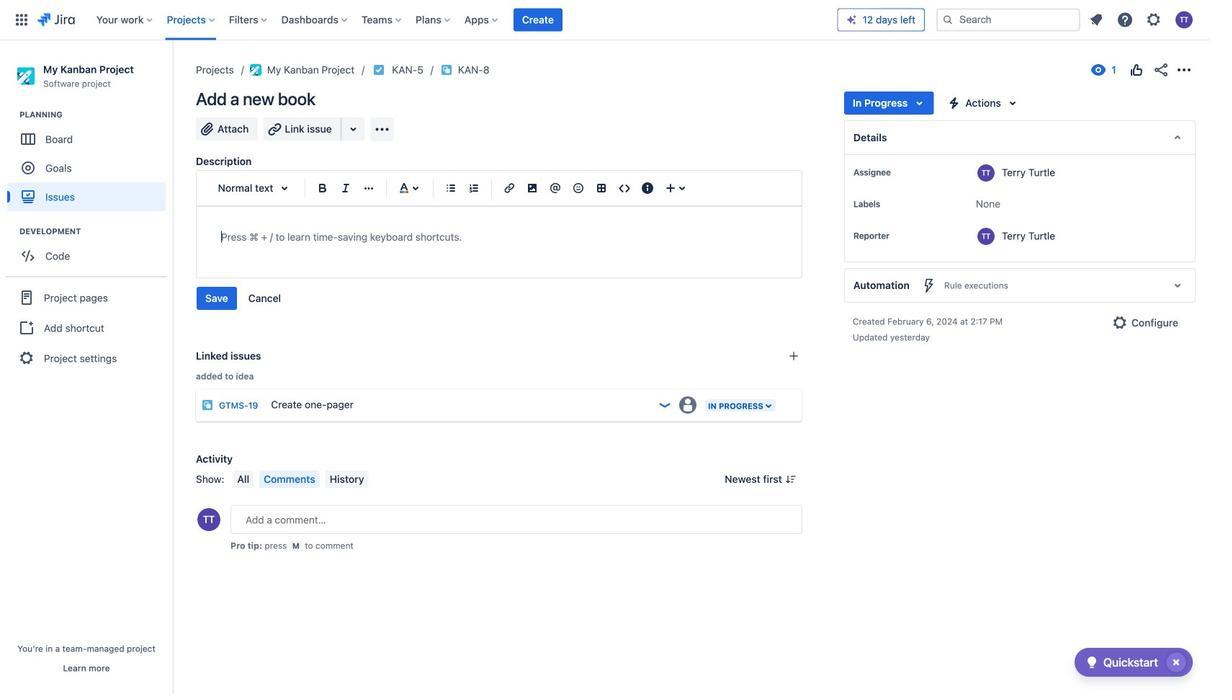 Task type: locate. For each thing, give the bounding box(es) containing it.
primary element
[[9, 0, 838, 40]]

heading for planning image
[[19, 109, 172, 120]]

task image
[[373, 64, 385, 76]]

Add a comment… field
[[231, 505, 803, 534]]

priority: low image
[[658, 398, 672, 412]]

labels pin to top. only you can see pinned fields. image
[[884, 198, 895, 210]]

menu bar
[[230, 471, 372, 488]]

reporter pin to top. only you can see pinned fields. image
[[893, 230, 904, 241]]

italic ⌘i image
[[337, 179, 355, 197]]

copy link to issue image
[[487, 63, 498, 75]]

heading for development image
[[19, 226, 172, 237]]

2 more information about this user image from the top
[[978, 228, 995, 245]]

settings image
[[1146, 11, 1163, 28]]

more information about this user image up automation element
[[978, 228, 995, 245]]

link image
[[501, 179, 518, 197]]

1 vertical spatial heading
[[19, 226, 172, 237]]

my kanban project image
[[250, 64, 261, 76]]

vote options: no one has voted for this issue yet. image
[[1129, 61, 1146, 79]]

heading
[[19, 109, 172, 120], [19, 226, 172, 237]]

check image
[[1084, 654, 1101, 671]]

0 vertical spatial more information about this user image
[[978, 164, 995, 182]]

more information about this user image for reporter pin to top. only you can see pinned fields. image
[[978, 228, 995, 245]]

more information about this user image down "details" element
[[978, 164, 995, 182]]

Search field
[[937, 8, 1081, 31]]

1 heading from the top
[[19, 109, 172, 120]]

group
[[7, 109, 172, 216], [7, 226, 172, 275], [6, 276, 167, 379], [197, 287, 290, 310]]

2 heading from the top
[[19, 226, 172, 237]]

notifications image
[[1088, 11, 1106, 28]]

development image
[[2, 223, 19, 240]]

more information about this user image
[[978, 164, 995, 182], [978, 228, 995, 245]]

banner
[[0, 0, 1211, 40]]

link web pages and more image
[[345, 120, 362, 138]]

dismiss quickstart image
[[1165, 651, 1188, 674]]

1 vertical spatial more information about this user image
[[978, 228, 995, 245]]

jira image
[[37, 11, 75, 28], [37, 11, 75, 28]]

0 vertical spatial heading
[[19, 109, 172, 120]]

numbered list ⌘⇧7 image
[[466, 179, 483, 197]]

1 more information about this user image from the top
[[978, 164, 995, 182]]



Task type: describe. For each thing, give the bounding box(es) containing it.
bold ⌘b image
[[314, 179, 332, 197]]

code snippet image
[[616, 179, 633, 197]]

mention image
[[547, 179, 564, 197]]

sidebar navigation image
[[157, 58, 189, 86]]

more formatting image
[[360, 179, 378, 197]]

subtask image
[[441, 64, 452, 76]]

info panel image
[[639, 179, 657, 197]]

link an issue image
[[788, 350, 800, 362]]

emoji image
[[570, 179, 587, 197]]

planning image
[[2, 106, 19, 123]]

details element
[[845, 120, 1196, 155]]

your profile and settings image
[[1176, 11, 1193, 28]]

search image
[[943, 14, 954, 26]]

goal image
[[22, 162, 35, 175]]

more information about this user image for 'assignee pin to top. only you can see pinned fields.' icon
[[978, 164, 995, 182]]

add app image
[[374, 121, 391, 138]]

appswitcher icon image
[[13, 11, 30, 28]]

Description - Main content area, start typing to enter text. text field
[[221, 228, 778, 246]]

issue type: sub-task image
[[202, 399, 213, 411]]

help image
[[1117, 11, 1134, 28]]

actions image
[[1176, 61, 1193, 79]]

automation element
[[845, 268, 1196, 303]]

bullet list ⌘⇧8 image
[[443, 179, 460, 197]]

add image, video, or file image
[[524, 179, 541, 197]]

table image
[[593, 179, 610, 197]]

assignee pin to top. only you can see pinned fields. image
[[894, 166, 906, 178]]

sidebar element
[[0, 40, 173, 694]]



Task type: vqa. For each thing, say whether or not it's contained in the screenshot.
You're for You're in a team-managed project
no



